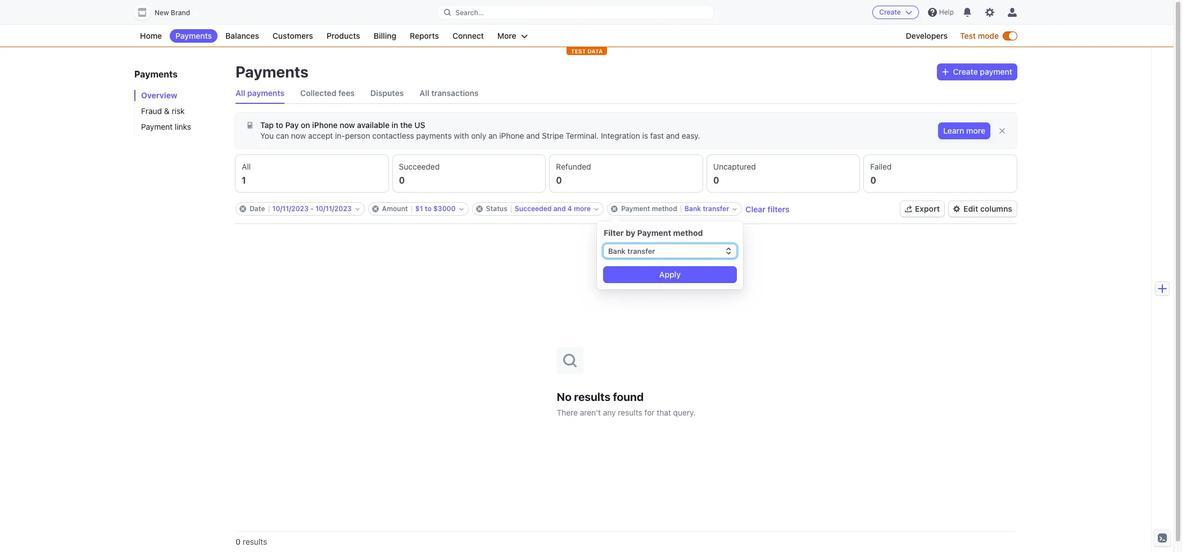 Task type: locate. For each thing, give the bounding box(es) containing it.
payments up tap
[[247, 88, 285, 98]]

to for $3000
[[425, 205, 432, 213]]

all payments link
[[236, 83, 285, 103]]

1 horizontal spatial svg image
[[942, 69, 949, 75]]

all
[[236, 88, 245, 98], [420, 88, 429, 98], [242, 162, 251, 171]]

connect
[[453, 31, 484, 40]]

1 vertical spatial payments
[[416, 131, 452, 141]]

0 horizontal spatial iphone
[[312, 120, 338, 130]]

1 vertical spatial more
[[574, 205, 591, 213]]

results
[[574, 390, 611, 403], [618, 408, 642, 417], [243, 537, 267, 547]]

2 vertical spatial results
[[243, 537, 267, 547]]

results for 0
[[243, 537, 267, 547]]

export
[[915, 204, 940, 214]]

now
[[340, 120, 355, 130], [291, 131, 306, 141]]

in-
[[335, 131, 345, 141]]

2 horizontal spatial and
[[666, 131, 680, 141]]

0 vertical spatial results
[[574, 390, 611, 403]]

10/11/2023 left -
[[272, 205, 309, 213]]

failed
[[870, 162, 892, 171]]

1 vertical spatial iphone
[[499, 131, 524, 141]]

edit amount image
[[459, 207, 464, 211]]

svg image
[[942, 69, 949, 75], [247, 122, 254, 129]]

0 vertical spatial method
[[652, 205, 677, 213]]

and left stripe
[[526, 131, 540, 141]]

0 horizontal spatial results
[[243, 537, 267, 547]]

edit
[[964, 204, 978, 214]]

0
[[399, 175, 405, 186], [556, 175, 562, 186], [713, 175, 719, 186], [870, 175, 876, 186], [236, 537, 241, 547]]

payments up all payments
[[236, 62, 309, 81]]

tab list
[[236, 83, 1017, 104], [236, 155, 1017, 192]]

bank transfer
[[685, 205, 729, 213]]

payments
[[175, 31, 212, 40], [236, 62, 309, 81], [134, 69, 178, 79]]

create up the developers link
[[879, 8, 901, 16]]

0 vertical spatial svg image
[[942, 69, 949, 75]]

test mode
[[960, 31, 999, 40]]

export button
[[900, 201, 945, 217]]

payment down fraud at the left of page
[[141, 122, 173, 132]]

more right 4
[[574, 205, 591, 213]]

1 vertical spatial create
[[953, 67, 978, 76]]

columns
[[980, 204, 1012, 214]]

1 horizontal spatial results
[[574, 390, 611, 403]]

10/11/2023 - 10/11/2023
[[272, 205, 352, 213]]

can
[[276, 131, 289, 141]]

0 horizontal spatial payments
[[247, 88, 285, 98]]

for
[[645, 408, 655, 417]]

transfer
[[703, 205, 729, 213]]

create inside button
[[879, 8, 901, 16]]

1 horizontal spatial more
[[966, 126, 986, 135]]

0 vertical spatial tab list
[[236, 83, 1017, 104]]

collected fees
[[300, 88, 355, 98]]

learn
[[943, 126, 964, 135]]

all 1
[[242, 162, 251, 186]]

iphone right an
[[499, 131, 524, 141]]

test data
[[571, 48, 603, 55]]

all transactions link
[[420, 83, 479, 103]]

to inside the tap to pay on iphone now available in the us you can now accept in-person contactless payments with only an iphone and stripe terminal. integration is fast and easy.
[[276, 120, 283, 130]]

1 horizontal spatial to
[[425, 205, 432, 213]]

2 tab list from the top
[[236, 155, 1017, 192]]

0 horizontal spatial to
[[276, 120, 283, 130]]

clear filters
[[746, 204, 790, 214]]

iphone up accept
[[312, 120, 338, 130]]

failed 0
[[870, 162, 892, 186]]

1 vertical spatial svg image
[[247, 122, 254, 129]]

to inside clear filters toolbar
[[425, 205, 432, 213]]

succeeded inside clear filters toolbar
[[515, 205, 552, 213]]

method down bank
[[673, 228, 703, 238]]

easy.
[[682, 131, 700, 141]]

0 inside refunded 0
[[556, 175, 562, 186]]

accept
[[308, 131, 333, 141]]

svg image left create payment
[[942, 69, 949, 75]]

1 tab list from the top
[[236, 83, 1017, 104]]

0 vertical spatial payment
[[141, 122, 173, 132]]

succeeded inside tab list
[[399, 162, 440, 171]]

edit status image
[[594, 207, 599, 211]]

svg image left tap
[[247, 122, 254, 129]]

remove payment method image
[[611, 206, 618, 213]]

0 horizontal spatial create
[[879, 8, 901, 16]]

1 horizontal spatial now
[[340, 120, 355, 130]]

all inside "link"
[[236, 88, 245, 98]]

no results found there aren't any results for that query.
[[557, 390, 696, 417]]

create inside popup button
[[953, 67, 978, 76]]

1 horizontal spatial and
[[554, 205, 566, 213]]

date
[[250, 205, 265, 213]]

0 horizontal spatial now
[[291, 131, 306, 141]]

1 vertical spatial succeeded
[[515, 205, 552, 213]]

more right learn
[[966, 126, 986, 135]]

0 inside uncaptured 0
[[713, 175, 719, 186]]

svg image inside create payment popup button
[[942, 69, 949, 75]]

more
[[497, 31, 516, 40]]

is
[[642, 131, 648, 141]]

0 vertical spatial more
[[966, 126, 986, 135]]

payments down 'us'
[[416, 131, 452, 141]]

1 horizontal spatial succeeded
[[515, 205, 552, 213]]

iphone
[[312, 120, 338, 130], [499, 131, 524, 141]]

0 for uncaptured 0
[[713, 175, 719, 186]]

10/11/2023 right -
[[315, 205, 352, 213]]

create payment button
[[937, 64, 1017, 80]]

help button
[[924, 3, 959, 21]]

1 horizontal spatial payments
[[416, 131, 452, 141]]

1 vertical spatial to
[[425, 205, 432, 213]]

succeeded right status
[[515, 205, 552, 213]]

now down pay at the top of the page
[[291, 131, 306, 141]]

0 vertical spatial iphone
[[312, 120, 338, 130]]

succeeded down contactless
[[399, 162, 440, 171]]

Search… search field
[[438, 5, 714, 19]]

0 vertical spatial now
[[340, 120, 355, 130]]

new
[[155, 8, 169, 17]]

and left 4
[[554, 205, 566, 213]]

create left payment
[[953, 67, 978, 76]]

tab list up remove payment method image
[[236, 155, 1017, 192]]

to right $1
[[425, 205, 432, 213]]

and inside clear filters toolbar
[[554, 205, 566, 213]]

0 horizontal spatial svg image
[[247, 122, 254, 129]]

succeeded for 0
[[399, 162, 440, 171]]

apply button
[[604, 267, 736, 283]]

now up in-
[[340, 120, 355, 130]]

more button
[[492, 29, 533, 43]]

1 horizontal spatial 10/11/2023
[[315, 205, 352, 213]]

payment right remove payment method image
[[621, 205, 650, 213]]

by
[[626, 228, 635, 238]]

0 vertical spatial create
[[879, 8, 901, 16]]

1 vertical spatial tab list
[[236, 155, 1017, 192]]

0 vertical spatial payments
[[247, 88, 285, 98]]

1 vertical spatial results
[[618, 408, 642, 417]]

0 inside failed 0
[[870, 175, 876, 186]]

no
[[557, 390, 572, 403]]

tab list containing 1
[[236, 155, 1017, 192]]

payment right by
[[637, 228, 671, 238]]

payment for payment method
[[621, 205, 650, 213]]

2 10/11/2023 from the left
[[315, 205, 352, 213]]

1 horizontal spatial create
[[953, 67, 978, 76]]

payment inside clear filters toolbar
[[621, 205, 650, 213]]

payments up overview
[[134, 69, 178, 79]]

collected fees link
[[300, 83, 355, 103]]

fast
[[650, 131, 664, 141]]

and
[[526, 131, 540, 141], [666, 131, 680, 141], [554, 205, 566, 213]]

0 horizontal spatial 10/11/2023
[[272, 205, 309, 213]]

1 vertical spatial payment
[[621, 205, 650, 213]]

apply
[[659, 270, 681, 279]]

0 horizontal spatial more
[[574, 205, 591, 213]]

to up can
[[276, 120, 283, 130]]

that
[[657, 408, 671, 417]]

clear filters button
[[746, 204, 790, 214]]

remove status image
[[476, 206, 483, 213]]

0 vertical spatial to
[[276, 120, 283, 130]]

0 inside succeeded 0
[[399, 175, 405, 186]]

0 vertical spatial succeeded
[[399, 162, 440, 171]]

1 vertical spatial now
[[291, 131, 306, 141]]

and right fast
[[666, 131, 680, 141]]

1
[[242, 175, 246, 186]]

new brand button
[[134, 4, 201, 20]]

create for create payment
[[953, 67, 978, 76]]

method up filter by payment method
[[652, 205, 677, 213]]

$1
[[415, 205, 423, 213]]

2 horizontal spatial results
[[618, 408, 642, 417]]

learn more
[[943, 126, 986, 135]]

filter by payment method
[[604, 228, 703, 238]]

links
[[175, 122, 191, 132]]

data
[[587, 48, 603, 55]]

balances
[[225, 31, 259, 40]]

pay
[[285, 120, 299, 130]]

integration
[[601, 131, 640, 141]]

fraud & risk
[[141, 106, 185, 116]]

home link
[[134, 29, 168, 43]]

0 horizontal spatial succeeded
[[399, 162, 440, 171]]

person
[[345, 131, 370, 141]]

tab list up integration
[[236, 83, 1017, 104]]

1 horizontal spatial iphone
[[499, 131, 524, 141]]

1 10/11/2023 from the left
[[272, 205, 309, 213]]

tap to pay on iphone now available in the us you can now accept in-person contactless payments with only an iphone and stripe terminal. integration is fast and easy.
[[260, 120, 700, 141]]

connect link
[[447, 29, 490, 43]]

only
[[471, 131, 486, 141]]



Task type: describe. For each thing, give the bounding box(es) containing it.
create button
[[873, 6, 919, 19]]

there
[[557, 408, 578, 417]]

to for pay
[[276, 120, 283, 130]]

developers link
[[900, 29, 953, 43]]

edit date image
[[355, 207, 360, 211]]

help
[[939, 8, 954, 16]]

stripe
[[542, 131, 564, 141]]

create payment
[[953, 67, 1012, 76]]

risk
[[172, 106, 185, 116]]

more inside clear filters toolbar
[[574, 205, 591, 213]]

payments inside the tap to pay on iphone now available in the us you can now accept in-person contactless payments with only an iphone and stripe terminal. integration is fast and easy.
[[416, 131, 452, 141]]

disputes link
[[370, 83, 404, 103]]

disputes
[[370, 88, 404, 98]]

Search… text field
[[438, 5, 714, 19]]

edit payment method image
[[733, 207, 737, 211]]

uncaptured 0
[[713, 162, 756, 186]]

bank
[[685, 205, 701, 213]]

us
[[414, 120, 425, 130]]

the
[[400, 120, 412, 130]]

0 results
[[236, 537, 267, 547]]

all transactions
[[420, 88, 479, 98]]

clear
[[746, 204, 766, 214]]

customers
[[273, 31, 313, 40]]

refunded
[[556, 162, 591, 171]]

clear filters toolbar
[[236, 202, 790, 216]]

0 for succeeded 0
[[399, 175, 405, 186]]

fraud & risk link
[[134, 106, 224, 117]]

4
[[568, 205, 572, 213]]

payments down brand
[[175, 31, 212, 40]]

succeeded 0
[[399, 162, 440, 186]]

all for transactions
[[420, 88, 429, 98]]

-
[[310, 205, 314, 213]]

balances link
[[220, 29, 265, 43]]

search…
[[456, 8, 484, 17]]

tab list containing all payments
[[236, 83, 1017, 104]]

status
[[486, 205, 508, 213]]

fees
[[338, 88, 355, 98]]

create for create
[[879, 8, 901, 16]]

billing link
[[368, 29, 402, 43]]

all for payments
[[236, 88, 245, 98]]

home
[[140, 31, 162, 40]]

payment method
[[621, 205, 677, 213]]

you
[[260, 131, 274, 141]]

customers link
[[267, 29, 319, 43]]

$3000
[[433, 205, 456, 213]]

0 for failed 0
[[870, 175, 876, 186]]

payments inside all payments "link"
[[247, 88, 285, 98]]

in
[[392, 120, 398, 130]]

reports link
[[404, 29, 445, 43]]

on
[[301, 120, 310, 130]]

mode
[[978, 31, 999, 40]]

terminal.
[[566, 131, 599, 141]]

brand
[[171, 8, 190, 17]]

&
[[164, 106, 170, 116]]

products link
[[321, 29, 366, 43]]

collected
[[300, 88, 336, 98]]

reports
[[410, 31, 439, 40]]

products
[[327, 31, 360, 40]]

test
[[960, 31, 976, 40]]

2 vertical spatial payment
[[637, 228, 671, 238]]

remove amount image
[[372, 206, 379, 213]]

payment for payment links
[[141, 122, 173, 132]]

tap
[[260, 120, 274, 130]]

with
[[454, 131, 469, 141]]

edit columns button
[[949, 201, 1017, 217]]

contactless
[[372, 131, 414, 141]]

learn more link
[[939, 123, 990, 139]]

test
[[571, 48, 586, 55]]

uncaptured
[[713, 162, 756, 171]]

query.
[[673, 408, 696, 417]]

refunded 0
[[556, 162, 591, 186]]

method inside clear filters toolbar
[[652, 205, 677, 213]]

aren't
[[580, 408, 601, 417]]

remove date image
[[239, 206, 246, 213]]

0 for refunded 0
[[556, 175, 562, 186]]

overview
[[141, 91, 177, 100]]

new brand
[[155, 8, 190, 17]]

billing
[[374, 31, 396, 40]]

filters
[[768, 204, 790, 214]]

payments link
[[170, 29, 218, 43]]

fraud
[[141, 106, 162, 116]]

all for 1
[[242, 162, 251, 171]]

an
[[489, 131, 497, 141]]

amount
[[382, 205, 408, 213]]

payment links
[[141, 122, 191, 132]]

edit columns
[[964, 204, 1012, 214]]

available
[[357, 120, 390, 130]]

0 horizontal spatial and
[[526, 131, 540, 141]]

succeeded and 4 more
[[515, 205, 591, 213]]

1 vertical spatial method
[[673, 228, 703, 238]]

developers
[[906, 31, 948, 40]]

all payments
[[236, 88, 285, 98]]

results for no
[[574, 390, 611, 403]]

succeeded for and
[[515, 205, 552, 213]]



Task type: vqa. For each thing, say whether or not it's contained in the screenshot.


